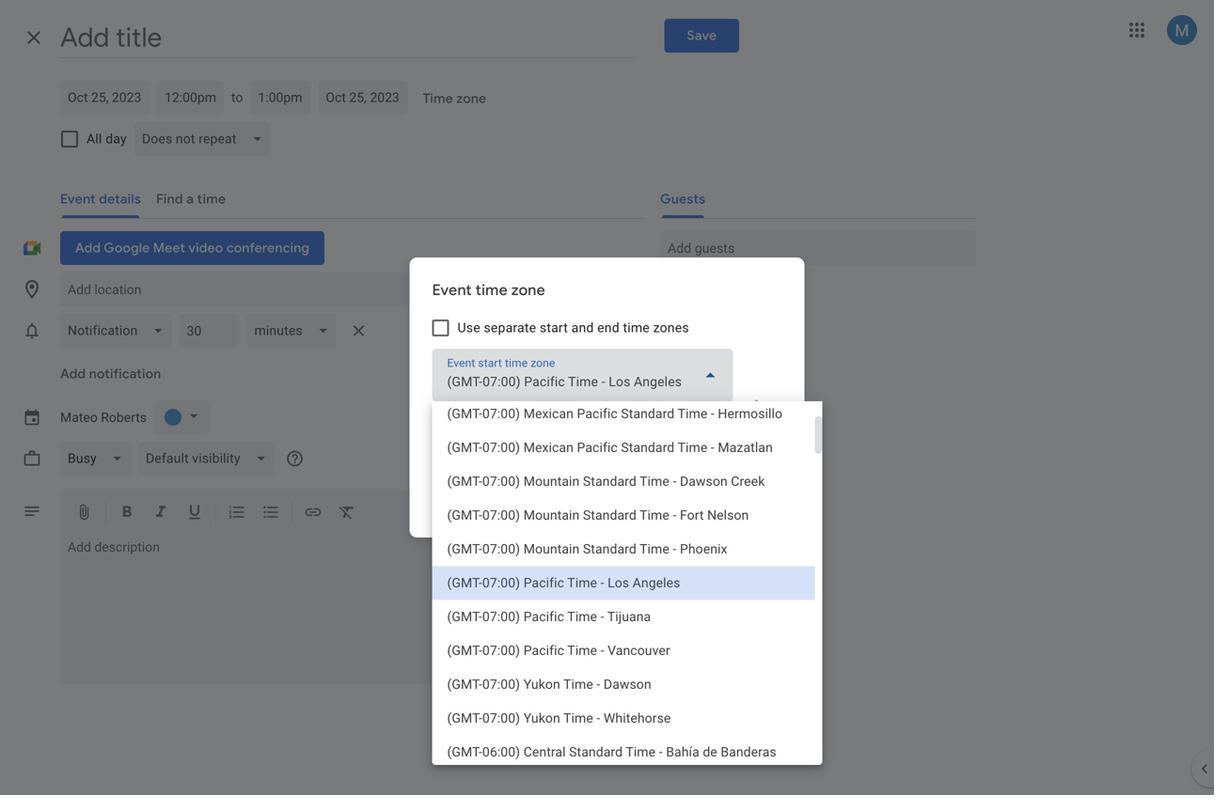 Task type: vqa. For each thing, say whether or not it's contained in the screenshot.
ZONE
yes



Task type: describe. For each thing, give the bounding box(es) containing it.
Title text field
[[60, 17, 634, 58]]

use current time zone
[[516, 505, 654, 522]]

bulleted list image
[[261, 503, 280, 525]]

invite others
[[693, 354, 765, 370]]

(gmt minus 07:00)yukon time - whitehorse option
[[432, 702, 815, 736]]

italic image
[[151, 503, 170, 525]]

mateo roberts
[[60, 410, 147, 425]]

notification
[[89, 366, 161, 383]]

event
[[432, 281, 472, 300]]

current
[[543, 505, 589, 522]]

2 vertical spatial zone
[[624, 505, 654, 522]]

(gmt minus 07:00)mountain standard time - phoenix option
[[432, 533, 815, 567]]

event time zone
[[432, 281, 545, 300]]

none field inside the event time zone dialog
[[432, 349, 733, 402]]

(gmt minus 06:00)central standard time - bahía de banderas option
[[432, 736, 815, 770]]

see guest list
[[693, 382, 771, 398]]

save button
[[664, 19, 739, 53]]

Description text field
[[60, 540, 630, 681]]

(gmt minus 07:00)yukon time - dawson option
[[432, 668, 815, 702]]

time zone button
[[415, 82, 494, 116]]

add
[[60, 366, 86, 383]]

time inside button
[[592, 505, 621, 522]]

(gmt minus 07:00)pacific time - los angeles option
[[432, 567, 815, 600]]

see
[[693, 382, 715, 398]]

add notification button
[[53, 357, 169, 391]]

save
[[687, 27, 717, 44]]

cancel
[[678, 505, 721, 522]]

roberts
[[101, 410, 147, 425]]

use separate start and end time zones
[[457, 320, 689, 336]]

to
[[231, 90, 243, 105]]



Task type: locate. For each thing, give the bounding box(es) containing it.
zones
[[653, 320, 689, 336]]

use left current
[[516, 505, 540, 522]]

1 horizontal spatial use
[[516, 505, 540, 522]]

2 horizontal spatial zone
[[624, 505, 654, 522]]

use left separate
[[457, 320, 480, 336]]

cancel button
[[669, 491, 729, 536]]

30 minutes before element
[[60, 310, 374, 352]]

1 vertical spatial use
[[516, 505, 540, 522]]

time
[[475, 281, 508, 300], [623, 320, 650, 336], [592, 505, 621, 522]]

use for use separate start and end time zones
[[457, 320, 480, 336]]

start
[[540, 320, 568, 336]]

1 vertical spatial zone
[[511, 281, 545, 300]]

(gmt minus 07:00)pacific time - tijuana option
[[432, 600, 815, 634]]

formatting options toolbar
[[60, 491, 630, 536]]

zone
[[456, 90, 486, 107], [511, 281, 545, 300], [624, 505, 654, 522]]

numbered list image
[[228, 503, 246, 525]]

0 vertical spatial zone
[[456, 90, 486, 107]]

underline image
[[185, 503, 204, 525]]

day
[[105, 131, 127, 147]]

mateo
[[60, 410, 98, 425]]

time down (gmt minus 07:00)mountain standard time - dawson creek option
[[592, 505, 621, 522]]

all
[[87, 131, 102, 147]]

2 vertical spatial time
[[592, 505, 621, 522]]

event time zone dialog
[[410, 258, 823, 770]]

others
[[728, 354, 765, 370]]

time
[[423, 90, 453, 107]]

add notification
[[60, 366, 161, 383]]

time right event
[[475, 281, 508, 300]]

0 vertical spatial use
[[457, 320, 480, 336]]

(gmt minus 07:00)mountain standard time - dawson creek option
[[432, 465, 815, 499]]

guest
[[718, 382, 751, 398]]

all day
[[87, 131, 127, 147]]

1 horizontal spatial zone
[[511, 281, 545, 300]]

(gmt minus 07:00)mexican pacific standard time - mazatlan option
[[432, 431, 815, 465]]

0 horizontal spatial time
[[475, 281, 508, 300]]

(gmt minus 07:00)mexican pacific standard time - hermosillo option
[[432, 397, 815, 431]]

zone right time
[[456, 90, 486, 107]]

0 vertical spatial time
[[475, 281, 508, 300]]

time right end at top
[[623, 320, 650, 336]]

bold image
[[118, 503, 136, 525]]

1 vertical spatial time
[[623, 320, 650, 336]]

zone up separate
[[511, 281, 545, 300]]

list
[[754, 382, 771, 398]]

use current time zone button
[[509, 491, 662, 536]]

invite
[[693, 354, 725, 370]]

time zone
[[423, 90, 486, 107]]

Minutes in advance for notification number field
[[187, 314, 232, 348]]

use
[[457, 320, 480, 336], [516, 505, 540, 522]]

separate
[[484, 320, 536, 336]]

zone down (gmt minus 07:00)mountain standard time - dawson creek option
[[624, 505, 654, 522]]

(gmt minus 07:00)mountain standard time - fort nelson option
[[432, 499, 815, 533]]

None field
[[432, 349, 733, 402]]

use for use current time zone
[[516, 505, 540, 522]]

use inside use current time zone button
[[516, 505, 540, 522]]

remove formatting image
[[338, 503, 356, 525]]

(gmt minus 07:00)pacific time - vancouver option
[[432, 634, 815, 668]]

0 horizontal spatial use
[[457, 320, 480, 336]]

2 horizontal spatial time
[[623, 320, 650, 336]]

and
[[571, 320, 594, 336]]

end
[[597, 320, 620, 336]]

0 horizontal spatial zone
[[456, 90, 486, 107]]

1 horizontal spatial time
[[592, 505, 621, 522]]

insert link image
[[304, 503, 323, 525]]



